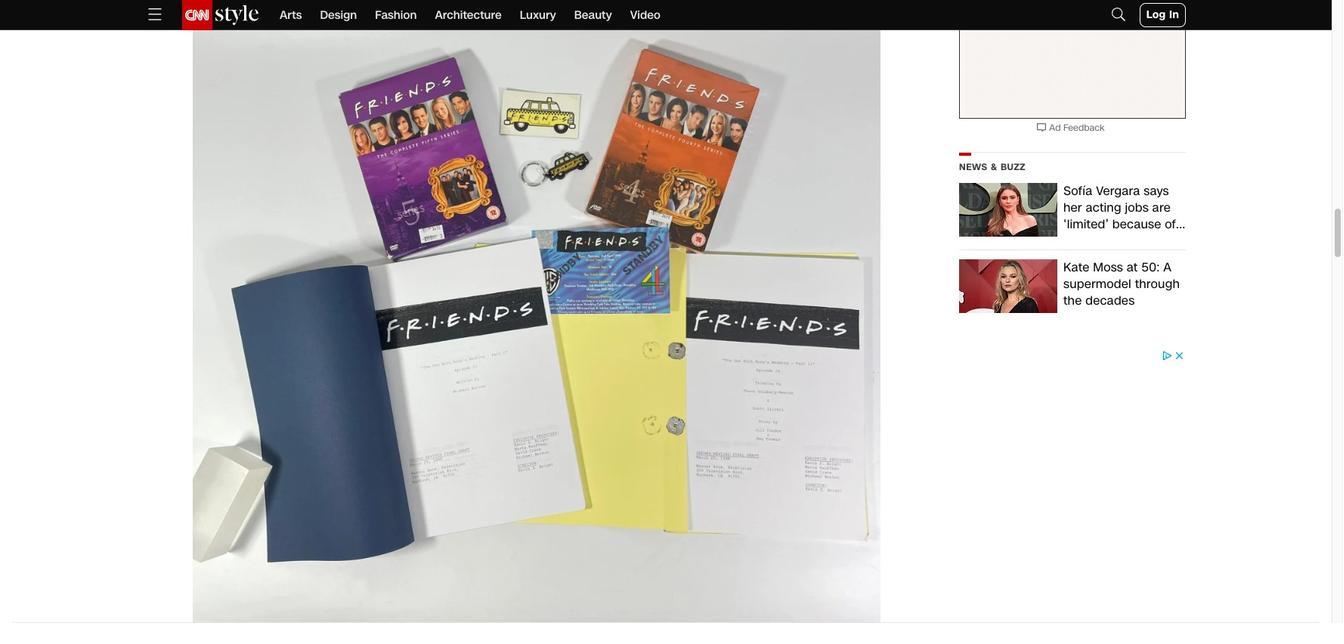 Task type: locate. For each thing, give the bounding box(es) containing it.
architecture link
[[435, 0, 502, 30]]

0 vertical spatial her
[[1064, 199, 1083, 216]]

accent
[[1086, 232, 1126, 250]]

1 vertical spatial her
[[1064, 232, 1083, 250]]

video
[[630, 8, 661, 23]]

beauty
[[575, 8, 612, 23]]

of
[[1165, 216, 1176, 233]]

fashion
[[375, 8, 417, 23]]

1 vertical spatial advertisement element
[[960, 350, 1187, 623]]

her left "acting"
[[1064, 199, 1083, 216]]

kate moss at 50: a supermodel through the decades
[[1064, 259, 1180, 309]]

search icon image
[[1110, 5, 1128, 23]]

beauty link
[[575, 0, 612, 30]]

1 advertisement element from the top
[[960, 0, 1187, 119]]

log in
[[1147, 8, 1180, 22]]

open menu icon image
[[146, 5, 164, 23]]

0 vertical spatial advertisement element
[[960, 0, 1187, 119]]

through
[[1136, 275, 1180, 293]]

her up the kate
[[1064, 232, 1083, 250]]

2 advertisement element from the top
[[960, 350, 1187, 623]]

design
[[320, 8, 357, 23]]

video link
[[630, 0, 661, 30]]

ad
[[1050, 122, 1061, 134]]

luxury
[[520, 8, 556, 23]]

news
[[960, 161, 988, 173]]

her
[[1064, 199, 1083, 216], [1064, 232, 1083, 250]]

are
[[1153, 199, 1171, 216]]

luxury link
[[520, 0, 556, 30]]

vergara
[[1097, 182, 1141, 200]]

advertisement element
[[960, 0, 1187, 119], [960, 350, 1187, 623]]

feedback
[[1064, 122, 1105, 134]]

sofía vergara says her acting jobs are 'limited' because of her accent link
[[960, 182, 1187, 250]]

log in link
[[1140, 3, 1187, 27]]

1 her from the top
[[1064, 199, 1083, 216]]

a
[[1164, 259, 1172, 276]]

moss
[[1094, 259, 1124, 276]]



Task type: vqa. For each thing, say whether or not it's contained in the screenshot.
Decades
yes



Task type: describe. For each thing, give the bounding box(es) containing it.
sofía vergara says her acting jobs are 'limited' because of her accent image
[[960, 183, 1058, 237]]

2 her from the top
[[1064, 232, 1083, 250]]

arts link
[[280, 0, 302, 30]]

supermodel
[[1064, 275, 1132, 293]]

kate
[[1064, 259, 1090, 276]]

arts
[[280, 8, 302, 23]]

news & buzz
[[960, 161, 1026, 173]]

acting
[[1086, 199, 1122, 216]]

says
[[1144, 182, 1170, 200]]

in
[[1170, 8, 1180, 22]]

fashion link
[[375, 0, 417, 30]]

ad feedback
[[1050, 122, 1105, 134]]

at
[[1127, 259, 1138, 276]]

sofía vergara says her acting jobs are 'limited' because of her accent
[[1064, 182, 1176, 250]]

kate moss at 50: a supermodel through the decades image
[[960, 260, 1058, 313]]

buzz
[[1001, 161, 1026, 173]]

'limited'
[[1064, 216, 1109, 233]]

kate moss at 50: a supermodel through the decades link
[[960, 259, 1187, 313]]

decades
[[1086, 292, 1135, 309]]

design link
[[320, 0, 357, 30]]

the
[[1064, 292, 1083, 309]]

jobs
[[1126, 199, 1149, 216]]

because
[[1113, 216, 1162, 233]]

log
[[1147, 8, 1166, 22]]

50:
[[1142, 259, 1160, 276]]

&
[[991, 161, 998, 173]]

architecture
[[435, 8, 502, 23]]

sofía
[[1064, 182, 1093, 200]]



